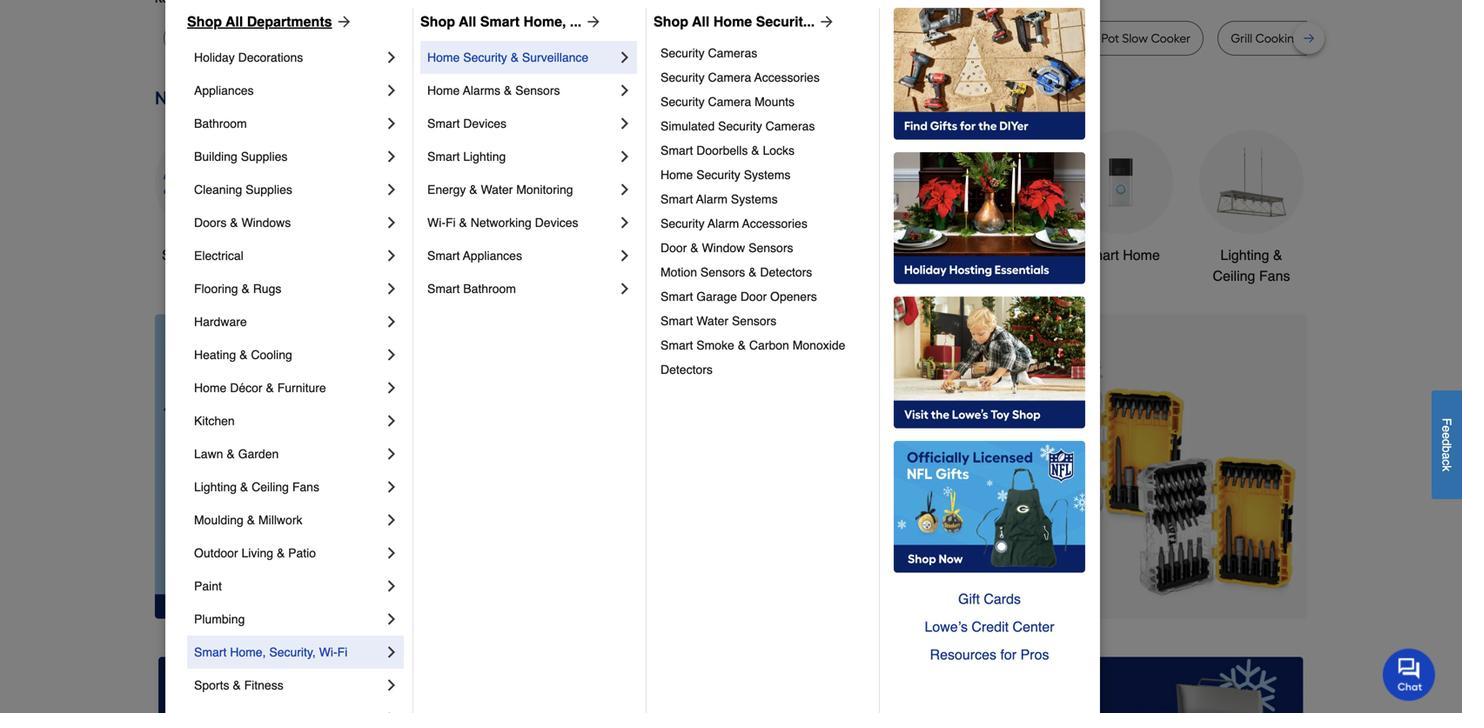 Task type: describe. For each thing, give the bounding box(es) containing it.
0 horizontal spatial wi-
[[319, 646, 337, 660]]

all for home
[[692, 13, 710, 30]]

security down smart alarm systems
[[661, 217, 705, 231]]

shop for shop all departments
[[187, 13, 222, 30]]

shop these last-minute gifts. $99 or less. quantities are limited and won't last. image
[[155, 315, 436, 619]]

2 cooking from the left
[[1255, 31, 1302, 46]]

security down security camera mounts in the top of the page
[[718, 119, 762, 133]]

outdoor tools & equipment link
[[808, 130, 912, 287]]

detectors inside smart smoke & carbon monoxide detectors
[[661, 363, 713, 377]]

0 vertical spatial wi-
[[427, 216, 446, 230]]

chevron right image for doors & windows
[[383, 214, 400, 232]]

carbon
[[749, 339, 789, 352]]

shop all deals link
[[155, 130, 259, 266]]

chevron right image for smart home, security, wi-fi
[[383, 644, 400, 661]]

countertop
[[584, 31, 647, 46]]

patio
[[288, 547, 316, 560]]

gift cards link
[[894, 586, 1085, 614]]

doors & windows link
[[194, 206, 383, 239]]

smart for smart home
[[1082, 247, 1119, 263]]

systems for home security systems
[[744, 168, 791, 182]]

tools link
[[416, 130, 520, 266]]

chevron right image for lawn & garden
[[383, 446, 400, 463]]

instant pot
[[967, 31, 1026, 46]]

christmas
[[567, 247, 630, 263]]

security alarm accessories
[[661, 217, 808, 231]]

smart lighting
[[427, 150, 506, 164]]

pros
[[1021, 647, 1049, 663]]

building
[[194, 150, 237, 164]]

security up smart alarm systems
[[696, 168, 740, 182]]

outdoor for outdoor tools & equipment
[[810, 247, 860, 263]]

accessories for security camera accessories
[[754, 70, 820, 84]]

smart smoke & carbon monoxide detectors link
[[661, 333, 867, 382]]

& inside lighting & ceiling fans
[[1273, 247, 1282, 263]]

chevron right image for building supplies
[[383, 148, 400, 165]]

0 horizontal spatial lighting
[[194, 480, 237, 494]]

k
[[1440, 466, 1454, 472]]

1 horizontal spatial ceiling
[[1213, 268, 1255, 284]]

lowe's credit center link
[[894, 614, 1085, 641]]

kitchen faucets link
[[677, 130, 782, 266]]

1 horizontal spatial lighting & ceiling fans link
[[1199, 130, 1304, 287]]

microwave countertop
[[520, 31, 647, 46]]

home security & surveillance
[[427, 50, 589, 64]]

window
[[702, 241, 745, 255]]

shop all smart home, ... link
[[420, 11, 602, 32]]

chevron right image for outdoor living & patio
[[383, 545, 400, 562]]

equipment
[[827, 268, 893, 284]]

outdoor living & patio link
[[194, 537, 383, 570]]

3 slow from the left
[[1122, 31, 1148, 46]]

1 slow from the left
[[177, 31, 203, 46]]

all for departments
[[226, 13, 243, 30]]

arrow right image
[[582, 13, 602, 30]]

smart for smart lighting
[[427, 150, 460, 164]]

simulated security cameras
[[661, 119, 815, 133]]

scroll to item #2 image
[[839, 588, 880, 595]]

home for home alarms & sensors
[[427, 84, 460, 97]]

f e e d b a c k
[[1440, 418, 1454, 472]]

& inside heating & cooling link
[[239, 348, 248, 362]]

& inside door & window sensors link
[[690, 241, 699, 255]]

1 vertical spatial fi
[[337, 646, 348, 660]]

& inside moulding & millwork link
[[247, 513, 255, 527]]

smart for smart garage door openers
[[661, 290, 693, 304]]

chevron right image for holiday decorations
[[383, 49, 400, 66]]

chevron right image for electrical
[[383, 247, 400, 265]]

furniture
[[277, 381, 326, 395]]

smart water sensors
[[661, 314, 777, 328]]

outdoor tools & equipment
[[810, 247, 910, 284]]

security cameras
[[661, 46, 757, 60]]

chevron right image for appliances
[[383, 82, 400, 99]]

a
[[1440, 453, 1454, 460]]

home inside smart home link
[[1123, 247, 1160, 263]]

home security & surveillance link
[[427, 41, 616, 74]]

lawn & garden link
[[194, 438, 383, 471]]

securit...
[[756, 13, 815, 30]]

smoke
[[696, 339, 734, 352]]

cooling
[[251, 348, 292, 362]]

food warmer
[[687, 31, 763, 46]]

3 cooker from the left
[[1151, 31, 1191, 46]]

chevron right image for home alarms & sensors
[[616, 82, 634, 99]]

kitchen faucets
[[679, 247, 779, 263]]

1 vertical spatial door
[[740, 290, 767, 304]]

1 horizontal spatial bathroom link
[[938, 130, 1043, 266]]

smart home, security, wi-fi link
[[194, 636, 383, 669]]

security camera mounts
[[661, 95, 795, 109]]

pot for instant pot
[[1008, 31, 1026, 46]]

security,
[[269, 646, 316, 660]]

grill
[[1231, 31, 1253, 46]]

f
[[1440, 418, 1454, 426]]

0 horizontal spatial bathroom
[[194, 117, 247, 131]]

flooring & rugs
[[194, 282, 281, 296]]

chevron right image for bathroom
[[383, 115, 400, 132]]

crock pot cooking pot
[[803, 31, 927, 46]]

heating & cooling
[[194, 348, 292, 362]]

lawn & garden
[[194, 447, 279, 461]]

wi-fi & networking devices link
[[427, 206, 616, 239]]

sports & fitness
[[194, 679, 283, 693]]

food
[[687, 31, 715, 46]]

shop
[[162, 247, 194, 263]]

warmer
[[718, 31, 763, 46]]

home for home security & surveillance
[[427, 50, 460, 64]]

smart garage door openers
[[661, 290, 817, 304]]

sensors up smart devices link
[[515, 84, 560, 97]]

visit the lowe's toy shop. image
[[894, 297, 1085, 429]]

resources
[[930, 647, 997, 663]]

chevron right image for smart bathroom
[[616, 280, 634, 298]]

pot for crock pot
[[321, 31, 339, 46]]

crock for crock pot
[[285, 31, 318, 46]]

0 vertical spatial door
[[661, 241, 687, 255]]

plumbing
[[194, 613, 245, 627]]

home décor & furniture link
[[194, 372, 383, 405]]

1 horizontal spatial fi
[[446, 216, 456, 230]]

& inside home security & surveillance 'link'
[[511, 50, 519, 64]]

departments
[[247, 13, 332, 30]]

0 vertical spatial detectors
[[760, 265, 812, 279]]

officially licensed n f l gifts. shop now. image
[[894, 441, 1085, 574]]

chevron right image for hardware
[[383, 313, 400, 331]]

smart for smart bathroom
[[427, 282, 460, 296]]

& inside wi-fi & networking devices link
[[459, 216, 467, 230]]

& inside flooring & rugs link
[[241, 282, 250, 296]]

smart for smart home, security, wi-fi
[[194, 646, 227, 660]]

cleaning supplies link
[[194, 173, 383, 206]]

0 vertical spatial appliances
[[194, 84, 254, 97]]

home for home décor & furniture
[[194, 381, 227, 395]]

& inside lawn & garden link
[[227, 447, 235, 461]]

0 vertical spatial lighting & ceiling fans
[[1213, 247, 1290, 284]]

instant
[[967, 31, 1005, 46]]

security inside 'link'
[[463, 50, 507, 64]]

pot for crock pot cooking pot
[[839, 31, 857, 46]]

& inside home alarms & sensors link
[[504, 84, 512, 97]]

home for home security systems
[[661, 168, 693, 182]]

doors & windows
[[194, 216, 291, 230]]

deals
[[217, 247, 252, 263]]

2 e from the top
[[1440, 433, 1454, 439]]

door & window sensors
[[661, 241, 793, 255]]

crock pot slow cooker
[[1066, 31, 1191, 46]]

smart home
[[1082, 247, 1160, 263]]

pot for crock pot slow cooker
[[1101, 31, 1119, 46]]

resources for pros link
[[894, 641, 1085, 669]]

openers
[[770, 290, 817, 304]]

cleaning supplies
[[194, 183, 292, 197]]

building supplies
[[194, 150, 288, 164]]

lowe's
[[925, 619, 968, 635]]

1 horizontal spatial appliances
[[463, 249, 522, 263]]

plumbing link
[[194, 603, 383, 636]]

chevron right image for home décor & furniture
[[383, 379, 400, 397]]

energy & water monitoring link
[[427, 173, 616, 206]]

supplies for cleaning supplies
[[246, 183, 292, 197]]

0 vertical spatial water
[[481, 183, 513, 197]]

holiday decorations link
[[194, 41, 383, 74]]

devices inside smart devices link
[[463, 117, 507, 131]]

shop all departments
[[187, 13, 332, 30]]

heating
[[194, 348, 236, 362]]

sensors down kitchen faucets
[[701, 265, 745, 279]]

up to 50 percent off select tools and accessories. image
[[464, 315, 1307, 619]]

resources for pros
[[930, 647, 1049, 663]]

living
[[241, 547, 273, 560]]

scroll to item #5 image
[[967, 588, 1009, 595]]



Task type: locate. For each thing, give the bounding box(es) containing it.
1 vertical spatial supplies
[[246, 183, 292, 197]]

door down motion sensors & detectors link
[[740, 290, 767, 304]]

up to 35 percent off select small appliances. image
[[549, 657, 913, 714]]

shop for shop all smart home, ...
[[420, 13, 455, 30]]

chevron right image for flooring & rugs
[[383, 280, 400, 298]]

1 horizontal spatial water
[[696, 314, 729, 328]]

camera for accessories
[[708, 70, 751, 84]]

0 horizontal spatial door
[[661, 241, 687, 255]]

outdoor for outdoor living & patio
[[194, 547, 238, 560]]

1 vertical spatial fans
[[292, 480, 319, 494]]

all right shop
[[198, 247, 213, 263]]

all up slow cooker
[[226, 13, 243, 30]]

1 vertical spatial outdoor
[[194, 547, 238, 560]]

1 vertical spatial lighting
[[1221, 247, 1269, 263]]

0 vertical spatial systems
[[744, 168, 791, 182]]

surveillance
[[522, 50, 589, 64]]

1 horizontal spatial wi-
[[427, 216, 446, 230]]

1 horizontal spatial lighting & ceiling fans
[[1213, 247, 1290, 284]]

chevron right image for plumbing
[[383, 611, 400, 628]]

alarm for security
[[708, 217, 739, 231]]

accessories for security alarm accessories
[[742, 217, 808, 231]]

smart for smart devices
[[427, 117, 460, 131]]

smart for smart water sensors
[[661, 314, 693, 328]]

decorations down shop all departments link on the left of the page
[[238, 50, 303, 64]]

holiday hosting essentials. image
[[894, 152, 1085, 285]]

cooker down the "shop all smart home, ..."
[[441, 31, 480, 46]]

5 pot from the left
[[1101, 31, 1119, 46]]

chevron right image for smart lighting
[[616, 148, 634, 165]]

up to 30 percent off select grills and accessories. image
[[941, 657, 1304, 714]]

4 pot from the left
[[1008, 31, 1026, 46]]

chat invite button image
[[1383, 648, 1436, 702]]

1 camera from the top
[[708, 70, 751, 84]]

christmas decorations link
[[547, 130, 651, 287]]

chevron right image for heating & cooling
[[383, 346, 400, 364]]

security up alarms
[[463, 50, 507, 64]]

moulding & millwork
[[194, 513, 302, 527]]

fitness
[[244, 679, 283, 693]]

systems up security alarm accessories link
[[731, 192, 778, 206]]

door up 'motion'
[[661, 241, 687, 255]]

devices down monitoring
[[535, 216, 578, 230]]

kitchen link
[[194, 405, 383, 438]]

bathroom
[[194, 117, 247, 131], [960, 247, 1021, 263], [463, 282, 516, 296]]

0 horizontal spatial fans
[[292, 480, 319, 494]]

1 horizontal spatial lighting
[[463, 150, 506, 164]]

door
[[661, 241, 687, 255], [740, 290, 767, 304]]

crock pot
[[285, 31, 339, 46]]

supplies
[[241, 150, 288, 164], [246, 183, 292, 197]]

supplies for building supplies
[[241, 150, 288, 164]]

electrical link
[[194, 239, 383, 272]]

& inside outdoor tools & equipment
[[900, 247, 910, 263]]

1 shop from the left
[[187, 13, 222, 30]]

smart
[[480, 13, 520, 30], [427, 117, 460, 131], [661, 144, 693, 158], [427, 150, 460, 164], [661, 192, 693, 206], [1082, 247, 1119, 263], [427, 249, 460, 263], [427, 282, 460, 296], [661, 290, 693, 304], [661, 314, 693, 328], [661, 339, 693, 352], [194, 646, 227, 660]]

& inside smart doorbells & locks link
[[751, 144, 759, 158]]

1 tools from the left
[[452, 247, 484, 263]]

smart for smart smoke & carbon monoxide detectors
[[661, 339, 693, 352]]

chevron right image for cleaning supplies
[[383, 181, 400, 198]]

kitchen for kitchen
[[194, 414, 235, 428]]

supplies up the 'cleaning supplies'
[[241, 150, 288, 164]]

all for smart
[[459, 13, 476, 30]]

1 horizontal spatial home,
[[524, 13, 566, 30]]

1 vertical spatial ceiling
[[252, 480, 289, 494]]

smart lighting link
[[427, 140, 616, 173]]

camera inside security camera mounts link
[[708, 95, 751, 109]]

lawn
[[194, 447, 223, 461]]

0 horizontal spatial cooker
[[205, 31, 245, 46]]

slow cooker
[[177, 31, 245, 46]]

1 crock from the left
[[285, 31, 318, 46]]

0 vertical spatial kitchen
[[679, 247, 726, 263]]

1 horizontal spatial tools
[[864, 247, 897, 263]]

smart garage door openers link
[[661, 285, 867, 309]]

kitchen up lawn
[[194, 414, 235, 428]]

water up smoke
[[696, 314, 729, 328]]

3 pot from the left
[[909, 31, 927, 46]]

lighting
[[463, 150, 506, 164], [1221, 247, 1269, 263], [194, 480, 237, 494]]

1 vertical spatial wi-
[[319, 646, 337, 660]]

chevron right image for lighting & ceiling fans
[[383, 479, 400, 496]]

shop all deals
[[162, 247, 252, 263]]

2 horizontal spatial slow
[[1122, 31, 1148, 46]]

holiday decorations
[[194, 50, 303, 64]]

millwork
[[258, 513, 302, 527]]

& inside energy & water monitoring link
[[469, 183, 477, 197]]

appliances down holiday
[[194, 84, 254, 97]]

heating & cooling link
[[194, 339, 383, 372]]

security down food
[[661, 46, 705, 60]]

smart inside smart smoke & carbon monoxide detectors
[[661, 339, 693, 352]]

shop up slow cooker
[[187, 13, 222, 30]]

chevron right image for home security & surveillance
[[616, 49, 634, 66]]

0 vertical spatial bathroom
[[194, 117, 247, 131]]

shop for shop all home securit...
[[654, 13, 688, 30]]

alarm up window
[[708, 217, 739, 231]]

2 horizontal spatial crock
[[1066, 31, 1098, 46]]

scroll to item #4 image
[[926, 588, 967, 595]]

0 horizontal spatial outdoor
[[194, 547, 238, 560]]

1 vertical spatial cameras
[[766, 119, 815, 133]]

systems up 'smart alarm systems' link
[[744, 168, 791, 182]]

alarm for smart
[[696, 192, 728, 206]]

motion sensors & detectors
[[661, 265, 812, 279]]

0 vertical spatial home,
[[524, 13, 566, 30]]

2 horizontal spatial shop
[[654, 13, 688, 30]]

0 horizontal spatial decorations
[[238, 50, 303, 64]]

1 vertical spatial devices
[[535, 216, 578, 230]]

1 horizontal spatial detectors
[[760, 265, 812, 279]]

christmas decorations
[[562, 247, 636, 284]]

2 cooker from the left
[[441, 31, 480, 46]]

1 vertical spatial lighting & ceiling fans link
[[194, 471, 383, 504]]

1 horizontal spatial kitchen
[[679, 247, 726, 263]]

2 horizontal spatial lighting
[[1221, 247, 1269, 263]]

mounts
[[755, 95, 795, 109]]

0 horizontal spatial cameras
[[708, 46, 757, 60]]

1 horizontal spatial slow
[[412, 31, 438, 46]]

simulated security cameras link
[[661, 114, 867, 138]]

shop up the triple slow cooker
[[420, 13, 455, 30]]

chevron right image for sports & fitness
[[383, 677, 400, 695]]

chevron right image for energy & water monitoring
[[616, 181, 634, 198]]

2 horizontal spatial cooker
[[1151, 31, 1191, 46]]

0 horizontal spatial appliances
[[194, 84, 254, 97]]

arrow right image inside the shop all home securit... link
[[815, 13, 836, 30]]

1 horizontal spatial arrow right image
[[815, 13, 836, 30]]

2 crock from the left
[[803, 31, 836, 46]]

shop all departments link
[[187, 11, 353, 32]]

home alarms & sensors link
[[427, 74, 616, 107]]

& inside sports & fitness link
[[233, 679, 241, 693]]

all for deals
[[198, 247, 213, 263]]

monoxide
[[793, 339, 845, 352]]

0 vertical spatial lighting
[[463, 150, 506, 164]]

cooker left grill
[[1151, 31, 1191, 46]]

1 vertical spatial bathroom
[[960, 247, 1021, 263]]

2 slow from the left
[[412, 31, 438, 46]]

0 horizontal spatial lighting & ceiling fans link
[[194, 471, 383, 504]]

sports
[[194, 679, 229, 693]]

center
[[1013, 619, 1054, 635]]

0 horizontal spatial home,
[[230, 646, 266, 660]]

cameras up locks
[[766, 119, 815, 133]]

water up networking
[[481, 183, 513, 197]]

3 crock from the left
[[1066, 31, 1098, 46]]

detectors up openers
[[760, 265, 812, 279]]

& inside smart smoke & carbon monoxide detectors
[[738, 339, 746, 352]]

recommended searches for you heading
[[155, 0, 1307, 7]]

1 cooking from the left
[[860, 31, 906, 46]]

smart home, security, wi-fi
[[194, 646, 348, 660]]

1 vertical spatial decorations
[[562, 268, 636, 284]]

1 vertical spatial water
[[696, 314, 729, 328]]

2 horizontal spatial arrow right image
[[1275, 467, 1292, 484]]

1 horizontal spatial cameras
[[766, 119, 815, 133]]

home inside the shop all home securit... link
[[713, 13, 752, 30]]

1 horizontal spatial bathroom
[[463, 282, 516, 296]]

0 horizontal spatial fi
[[337, 646, 348, 660]]

cameras inside simulated security cameras link
[[766, 119, 815, 133]]

tools up equipment
[[864, 247, 897, 263]]

alarms
[[463, 84, 500, 97]]

chevron right image for smart devices
[[616, 115, 634, 132]]

0 horizontal spatial lighting & ceiling fans
[[194, 480, 319, 494]]

0 horizontal spatial tools
[[452, 247, 484, 263]]

security down security cameras
[[661, 70, 705, 84]]

smart for smart appliances
[[427, 249, 460, 263]]

1 horizontal spatial crock
[[803, 31, 836, 46]]

pot
[[321, 31, 339, 46], [839, 31, 857, 46], [909, 31, 927, 46], [1008, 31, 1026, 46], [1101, 31, 1119, 46]]

chevron right image for wi-fi & networking devices
[[616, 214, 634, 232]]

appliances
[[194, 84, 254, 97], [463, 249, 522, 263]]

tools inside outdoor tools & equipment
[[864, 247, 897, 263]]

2 tools from the left
[[864, 247, 897, 263]]

1 horizontal spatial devices
[[535, 216, 578, 230]]

home, up microwave
[[524, 13, 566, 30]]

0 vertical spatial lighting & ceiling fans link
[[1199, 130, 1304, 287]]

chevron right image for kitchen
[[383, 413, 400, 430]]

1 horizontal spatial decorations
[[562, 268, 636, 284]]

e up 'd'
[[1440, 426, 1454, 433]]

kitchen for kitchen faucets
[[679, 247, 726, 263]]

1 vertical spatial accessories
[[742, 217, 808, 231]]

networking
[[471, 216, 532, 230]]

crock right instant pot
[[1066, 31, 1098, 46]]

cameras inside security cameras link
[[708, 46, 757, 60]]

1 vertical spatial appliances
[[463, 249, 522, 263]]

cooking
[[860, 31, 906, 46], [1255, 31, 1302, 46]]

0 horizontal spatial crock
[[285, 31, 318, 46]]

crock for crock pot cooking pot
[[803, 31, 836, 46]]

0 horizontal spatial ceiling
[[252, 480, 289, 494]]

& inside outdoor living & patio link
[[277, 547, 285, 560]]

smart for smart doorbells & locks
[[661, 144, 693, 158]]

fi down energy
[[446, 216, 456, 230]]

energy
[[427, 183, 466, 197]]

crock down 'departments'
[[285, 31, 318, 46]]

home, up sports & fitness
[[230, 646, 266, 660]]

appliances down networking
[[463, 249, 522, 263]]

alarm down home security systems
[[696, 192, 728, 206]]

0 horizontal spatial devices
[[463, 117, 507, 131]]

triple slow cooker
[[379, 31, 480, 46]]

camera inside security camera accessories link
[[708, 70, 751, 84]]

3 shop from the left
[[654, 13, 688, 30]]

sports & fitness link
[[194, 669, 383, 702]]

energy & water monitoring
[[427, 183, 573, 197]]

accessories up mounts
[[754, 70, 820, 84]]

...
[[570, 13, 582, 30]]

1 vertical spatial lighting & ceiling fans
[[194, 480, 319, 494]]

home décor & furniture
[[194, 381, 326, 395]]

decorations for christmas
[[562, 268, 636, 284]]

all up food
[[692, 13, 710, 30]]

0 horizontal spatial detectors
[[661, 363, 713, 377]]

1 vertical spatial camera
[[708, 95, 751, 109]]

1 vertical spatial systems
[[731, 192, 778, 206]]

smart bathroom link
[[427, 272, 616, 305]]

wi- down energy
[[427, 216, 446, 230]]

security up simulated
[[661, 95, 705, 109]]

detectors down smoke
[[661, 363, 713, 377]]

devices inside wi-fi & networking devices link
[[535, 216, 578, 230]]

devices down alarms
[[463, 117, 507, 131]]

0 vertical spatial fans
[[1259, 268, 1290, 284]]

security camera mounts link
[[661, 90, 867, 114]]

0 vertical spatial devices
[[463, 117, 507, 131]]

0 vertical spatial alarm
[[696, 192, 728, 206]]

0 horizontal spatial slow
[[177, 31, 203, 46]]

accessories up door & window sensors link
[[742, 217, 808, 231]]

security alarm accessories link
[[661, 211, 867, 236]]

tools up smart bathroom
[[452, 247, 484, 263]]

2 camera from the top
[[708, 95, 751, 109]]

0 horizontal spatial bathroom link
[[194, 107, 383, 140]]

wi-fi & networking devices
[[427, 216, 578, 230]]

0 vertical spatial camera
[[708, 70, 751, 84]]

2 shop from the left
[[420, 13, 455, 30]]

arrow right image inside shop all departments link
[[332, 13, 353, 30]]

0 horizontal spatial shop
[[187, 13, 222, 30]]

2 vertical spatial bathroom
[[463, 282, 516, 296]]

arrow right image for shop all departments
[[332, 13, 353, 30]]

2 vertical spatial lighting
[[194, 480, 237, 494]]

chevron right image
[[616, 49, 634, 66], [616, 82, 634, 99], [383, 115, 400, 132], [383, 148, 400, 165], [616, 181, 634, 198], [383, 214, 400, 232], [616, 214, 634, 232], [383, 280, 400, 298], [616, 280, 634, 298], [383, 313, 400, 331], [383, 512, 400, 529], [383, 578, 400, 595], [383, 644, 400, 661], [383, 710, 400, 714]]

cameras down 'food warmer'
[[708, 46, 757, 60]]

gift
[[958, 591, 980, 607]]

decorations down christmas
[[562, 268, 636, 284]]

smart doorbells & locks
[[661, 144, 795, 158]]

& inside 'doors & windows' link
[[230, 216, 238, 230]]

home inside home décor & furniture link
[[194, 381, 227, 395]]

monitoring
[[516, 183, 573, 197]]

cleaning
[[194, 183, 242, 197]]

0 vertical spatial accessories
[[754, 70, 820, 84]]

find gifts for the diyer. image
[[894, 8, 1085, 140]]

smart appliances link
[[427, 239, 616, 272]]

outdoor up equipment
[[810, 247, 860, 263]]

smart home link
[[1069, 130, 1173, 266]]

1 horizontal spatial cooking
[[1255, 31, 1302, 46]]

for
[[1000, 647, 1017, 663]]

hardware link
[[194, 305, 383, 339]]

décor
[[230, 381, 262, 395]]

1 horizontal spatial outdoor
[[810, 247, 860, 263]]

0 vertical spatial outdoor
[[810, 247, 860, 263]]

cooker up holiday
[[205, 31, 245, 46]]

sensors down smart garage door openers link
[[732, 314, 777, 328]]

alarm
[[696, 192, 728, 206], [708, 217, 739, 231]]

new deals every day during 25 days of deals image
[[155, 84, 1307, 113]]

devices
[[463, 117, 507, 131], [535, 216, 578, 230]]

chevron right image
[[383, 49, 400, 66], [383, 82, 400, 99], [616, 115, 634, 132], [616, 148, 634, 165], [383, 181, 400, 198], [383, 247, 400, 265], [616, 247, 634, 265], [383, 346, 400, 364], [383, 379, 400, 397], [383, 413, 400, 430], [383, 446, 400, 463], [383, 479, 400, 496], [383, 545, 400, 562], [383, 611, 400, 628], [383, 677, 400, 695]]

all up the triple slow cooker
[[459, 13, 476, 30]]

crock for crock pot slow cooker
[[1066, 31, 1098, 46]]

flooring & rugs link
[[194, 272, 383, 305]]

smart water sensors link
[[661, 309, 867, 333]]

camera up security camera mounts in the top of the page
[[708, 70, 751, 84]]

shop up food
[[654, 13, 688, 30]]

arrow right image for shop all home securit...
[[815, 13, 836, 30]]

outdoor inside outdoor tools & equipment
[[810, 247, 860, 263]]

rugs
[[253, 282, 281, 296]]

chevron right image for smart appliances
[[616, 247, 634, 265]]

0 horizontal spatial water
[[481, 183, 513, 197]]

2 horizontal spatial bathroom
[[960, 247, 1021, 263]]

0 vertical spatial supplies
[[241, 150, 288, 164]]

home security systems
[[661, 168, 791, 182]]

crock down securit...
[[803, 31, 836, 46]]

home inside home security & surveillance 'link'
[[427, 50, 460, 64]]

sensors down security alarm accessories link
[[749, 241, 793, 255]]

e
[[1440, 426, 1454, 433], [1440, 433, 1454, 439]]

kitchen up 'motion'
[[679, 247, 726, 263]]

shop all home securit...
[[654, 13, 815, 30]]

shop all smart home, ...
[[420, 13, 582, 30]]

0 horizontal spatial arrow right image
[[332, 13, 353, 30]]

smart doorbells & locks link
[[661, 138, 867, 163]]

1 horizontal spatial cooker
[[441, 31, 480, 46]]

smart for smart alarm systems
[[661, 192, 693, 206]]

1 cooker from the left
[[205, 31, 245, 46]]

c
[[1440, 460, 1454, 466]]

lowe's credit center
[[925, 619, 1054, 635]]

1 vertical spatial home,
[[230, 646, 266, 660]]

0 vertical spatial fi
[[446, 216, 456, 230]]

camera for mounts
[[708, 95, 751, 109]]

fi right security,
[[337, 646, 348, 660]]

arrow right image
[[332, 13, 353, 30], [815, 13, 836, 30], [1275, 467, 1292, 484]]

& inside motion sensors & detectors link
[[749, 265, 757, 279]]

wi- right security,
[[319, 646, 337, 660]]

e up b
[[1440, 433, 1454, 439]]

0 vertical spatial ceiling
[[1213, 268, 1255, 284]]

systems for smart alarm systems
[[731, 192, 778, 206]]

2 pot from the left
[[839, 31, 857, 46]]

1 horizontal spatial shop
[[420, 13, 455, 30]]

& inside home décor & furniture link
[[266, 381, 274, 395]]

1 e from the top
[[1440, 426, 1454, 433]]

tools
[[452, 247, 484, 263], [864, 247, 897, 263]]

smart alarm systems link
[[661, 187, 867, 211]]

camera up simulated security cameras
[[708, 95, 751, 109]]

systems
[[744, 168, 791, 182], [731, 192, 778, 206]]

crock
[[285, 31, 318, 46], [803, 31, 836, 46], [1066, 31, 1098, 46]]

0 horizontal spatial kitchen
[[194, 414, 235, 428]]

1 pot from the left
[[321, 31, 339, 46]]

1 horizontal spatial fans
[[1259, 268, 1290, 284]]

supplies up "windows"
[[246, 183, 292, 197]]

home inside home alarms & sensors link
[[427, 84, 460, 97]]

1 horizontal spatial door
[[740, 290, 767, 304]]

chevron right image for paint
[[383, 578, 400, 595]]

smart devices
[[427, 117, 507, 131]]

outdoor down "moulding"
[[194, 547, 238, 560]]

decorations for holiday
[[238, 50, 303, 64]]

chevron right image for moulding & millwork
[[383, 512, 400, 529]]

get up to 2 free select tools or batteries when you buy 1 with select purchases. image
[[158, 657, 522, 714]]

outdoor living & patio
[[194, 547, 316, 560]]



Task type: vqa. For each thing, say whether or not it's contained in the screenshot.
first 'You' from right
no



